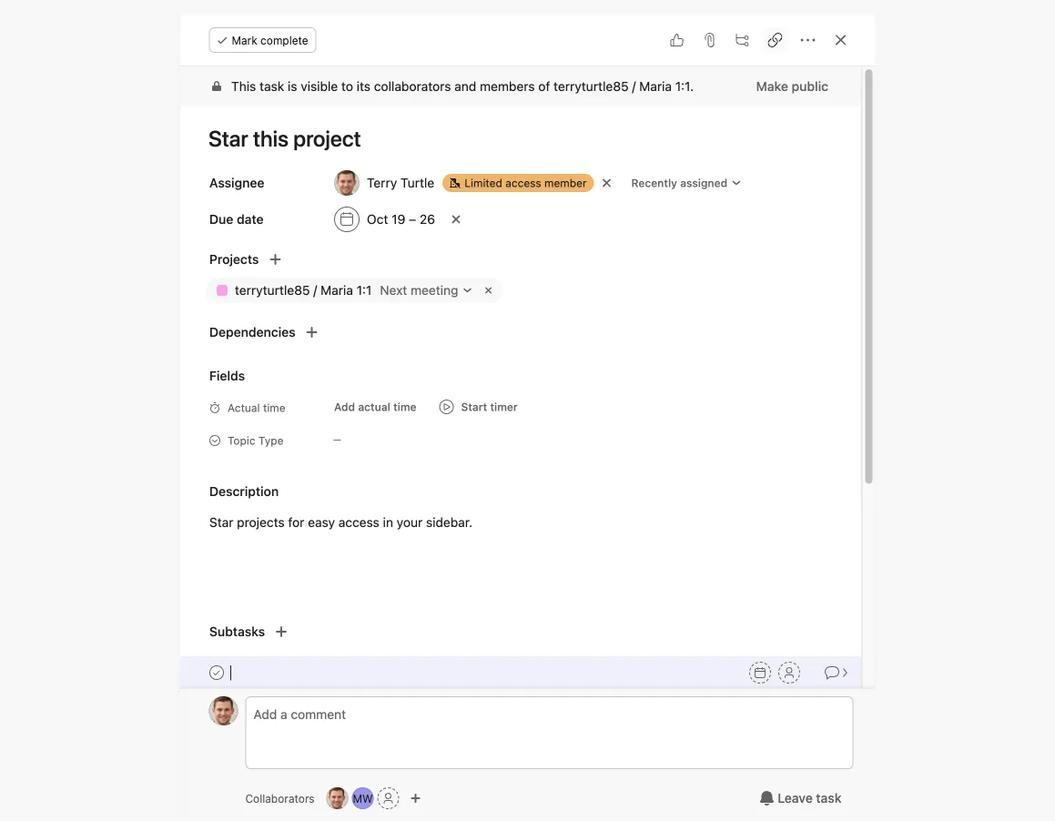 Task type: vqa. For each thing, say whether or not it's contained in the screenshot.
for
yes



Task type: describe. For each thing, give the bounding box(es) containing it.
terryturtle85 / maria 1:1
[[234, 283, 371, 298]]

–
[[408, 212, 416, 227]]

for
[[288, 515, 304, 530]]

this task is visible to its collaborators and members of terryturtle85 / maria 1:1.
[[231, 79, 693, 94]]

more actions for this task image
[[801, 33, 815, 47]]

clear due date image
[[450, 214, 461, 225]]

actual time
[[227, 402, 285, 414]]

1:1
[[356, 283, 371, 298]]

visible
[[300, 79, 338, 94]]

19
[[391, 212, 405, 227]]

Completed checkbox
[[205, 662, 227, 684]]

copy task link image
[[768, 33, 783, 47]]

of
[[538, 79, 550, 94]]

0 horizontal spatial maria
[[320, 283, 353, 298]]

subtasks button
[[180, 619, 265, 645]]

fields button
[[180, 363, 245, 389]]

1 vertical spatial tt
[[331, 792, 344, 805]]

leave task
[[778, 791, 842, 806]]

terry
[[366, 175, 397, 190]]

projects
[[237, 515, 284, 530]]

add dependencies image
[[304, 325, 319, 340]]

type
[[258, 434, 283, 447]]

Task Name text field
[[196, 117, 840, 159]]

sidebar.
[[426, 515, 472, 530]]

add subtasks image
[[274, 625, 288, 639]]

make public button
[[744, 70, 840, 103]]

limited
[[464, 177, 502, 189]]

add actual time
[[334, 401, 416, 413]]

next
[[380, 283, 407, 298]]

mark complete
[[232, 34, 308, 46]]

subtasks
[[209, 624, 265, 639]]

easy
[[307, 515, 335, 530]]

next meeting
[[380, 283, 458, 298]]

terry turtle button
[[326, 167, 442, 199]]

task for this
[[259, 79, 284, 94]]

remove assignee image
[[601, 178, 612, 188]]

0 horizontal spatial tt button
[[209, 697, 238, 726]]

member
[[544, 177, 586, 189]]

fields
[[209, 368, 245, 383]]

leave task button
[[748, 782, 854, 815]]

and
[[454, 79, 476, 94]]

next meeting button
[[375, 280, 477, 300]]

0 horizontal spatial terryturtle85
[[234, 283, 310, 298]]

completed image
[[205, 662, 227, 684]]

attachments: add a file to this task, star this project image
[[702, 33, 717, 47]]

1 horizontal spatial access
[[505, 177, 541, 189]]

to
[[341, 79, 353, 94]]

projects button
[[180, 247, 259, 272]]

assigned
[[680, 177, 727, 189]]

0 vertical spatial terryturtle85
[[553, 79, 628, 94]]

topic type
[[227, 434, 283, 447]]

star projects for easy access in your sidebar.
[[209, 515, 472, 530]]

its
[[356, 79, 370, 94]]

— button
[[326, 427, 435, 453]]

1 horizontal spatial maria
[[639, 79, 672, 94]]

recently
[[631, 177, 677, 189]]

mark complete button
[[209, 27, 317, 53]]

meeting
[[410, 283, 458, 298]]

turtle
[[400, 175, 434, 190]]



Task type: locate. For each thing, give the bounding box(es) containing it.
star
[[209, 515, 233, 530]]

assignee
[[209, 175, 264, 190]]

public
[[791, 79, 828, 94]]

access left "in"
[[338, 515, 379, 530]]

main content containing this task is visible to its collaborators and members of terryturtle85 / maria 1:1.
[[180, 66, 862, 821]]

0 horizontal spatial time
[[263, 402, 285, 414]]

add or remove collaborators image
[[410, 793, 421, 804]]

0 horizontal spatial access
[[338, 515, 379, 530]]

terryturtle85
[[553, 79, 628, 94], [234, 283, 310, 298]]

make public
[[756, 79, 828, 94]]

collaborators
[[245, 792, 315, 805]]

projects
[[209, 252, 259, 267]]

1 horizontal spatial terryturtle85
[[553, 79, 628, 94]]

add
[[334, 401, 355, 413]]

1 vertical spatial terryturtle85
[[234, 283, 310, 298]]

tt down completed image
[[217, 705, 230, 718]]

start
[[461, 401, 487, 413]]

task for leave
[[816, 791, 842, 806]]

add subtask image
[[735, 33, 750, 47]]

your
[[396, 515, 422, 530]]

26
[[419, 212, 435, 227]]

terryturtle85 right of
[[553, 79, 628, 94]]

collapse task pane image
[[834, 33, 848, 47]]

1 horizontal spatial tt button
[[327, 788, 348, 809]]

1 horizontal spatial tt
[[331, 792, 344, 805]]

main content inside "star this project" dialog
[[180, 66, 862, 821]]

tt left mw
[[331, 792, 344, 805]]

0 vertical spatial /
[[632, 79, 636, 94]]

actual
[[358, 401, 390, 413]]

is
[[287, 79, 297, 94]]

1 vertical spatial /
[[313, 283, 317, 298]]

collaborators
[[374, 79, 451, 94]]

oct 19 – 26
[[366, 212, 435, 227]]

0 vertical spatial access
[[505, 177, 541, 189]]

complete
[[260, 34, 308, 46]]

maria left the 1:1
[[320, 283, 353, 298]]

0 horizontal spatial tt
[[217, 705, 230, 718]]

access
[[505, 177, 541, 189], [338, 515, 379, 530]]

task
[[259, 79, 284, 94], [816, 791, 842, 806]]

time inside "dropdown button"
[[393, 401, 416, 413]]

mark
[[232, 34, 257, 46]]

star this project dialog
[[180, 15, 875, 821]]

time right actual at the left of the page
[[263, 402, 285, 414]]

add to projects image
[[268, 252, 282, 267]]

1 vertical spatial task
[[816, 791, 842, 806]]

tt button down completed image
[[209, 697, 238, 726]]

/
[[632, 79, 636, 94], [313, 283, 317, 298]]

main content
[[180, 66, 862, 821]]

description
[[209, 484, 278, 499]]

0 vertical spatial tt
[[217, 705, 230, 718]]

leave
[[778, 791, 813, 806]]

0 horizontal spatial /
[[313, 283, 317, 298]]

1 vertical spatial maria
[[320, 283, 353, 298]]

1 horizontal spatial time
[[393, 401, 416, 413]]

remove image
[[481, 283, 495, 298]]

1 horizontal spatial /
[[632, 79, 636, 94]]

actual
[[227, 402, 260, 414]]

mw button
[[352, 788, 374, 809]]

0 vertical spatial tt button
[[209, 697, 238, 726]]

1:1.
[[675, 79, 693, 94]]

access right limited
[[505, 177, 541, 189]]

0 likes. click to like this task image
[[670, 33, 684, 47]]

due date
[[209, 212, 263, 227]]

terryturtle85 down add to projects image
[[234, 283, 310, 298]]

1 vertical spatial tt button
[[327, 788, 348, 809]]

add actual time button
[[326, 394, 424, 420]]

mw
[[353, 792, 373, 805]]

tt
[[217, 705, 230, 718], [331, 792, 344, 805]]

members
[[479, 79, 534, 94]]

task right leave
[[816, 791, 842, 806]]

start timer button
[[432, 394, 525, 420]]

tt button left mw
[[327, 788, 348, 809]]

recently assigned
[[631, 177, 727, 189]]

1 vertical spatial access
[[338, 515, 379, 530]]

time
[[393, 401, 416, 413], [263, 402, 285, 414]]

task inside button
[[816, 791, 842, 806]]

topic
[[227, 434, 255, 447]]

task left is
[[259, 79, 284, 94]]

oct
[[366, 212, 388, 227]]

recently assigned button
[[623, 170, 750, 196]]

limited access member
[[464, 177, 586, 189]]

terry turtle
[[366, 175, 434, 190]]

0 vertical spatial task
[[259, 79, 284, 94]]

tt button
[[209, 697, 238, 726], [327, 788, 348, 809]]

/ left 1:1.
[[632, 79, 636, 94]]

0 horizontal spatial task
[[259, 79, 284, 94]]

0 vertical spatial maria
[[639, 79, 672, 94]]

maria left 1:1.
[[639, 79, 672, 94]]

1 horizontal spatial task
[[816, 791, 842, 806]]

start timer
[[461, 401, 517, 413]]

timer
[[490, 401, 517, 413]]

dependencies
[[209, 325, 295, 340]]

in
[[383, 515, 393, 530]]

time right actual
[[393, 401, 416, 413]]

—
[[333, 434, 341, 445]]

this
[[231, 79, 256, 94]]

make
[[756, 79, 788, 94]]

maria
[[639, 79, 672, 94], [320, 283, 353, 298]]

/ up add dependencies icon
[[313, 283, 317, 298]]



